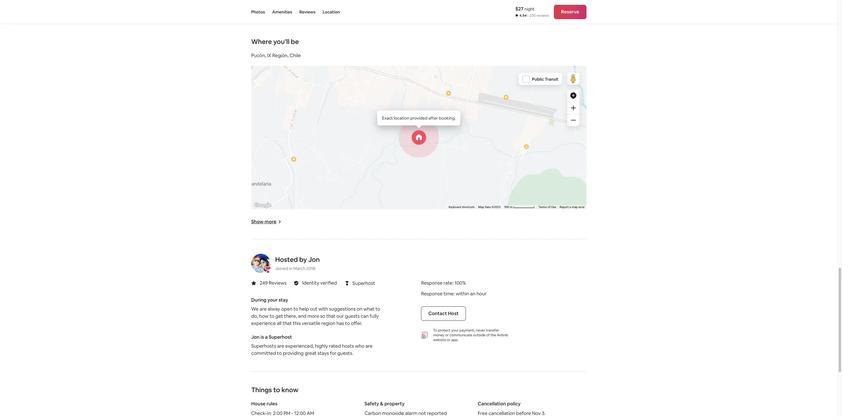 Task type: locate. For each thing, give the bounding box(es) containing it.
0 vertical spatial a
[[569, 206, 571, 209]]

1 response from the top
[[421, 280, 443, 286]]

zoom in image
[[571, 106, 576, 110]]

suggestions
[[329, 306, 356, 313]]

that up region
[[326, 313, 336, 320]]

that
[[326, 313, 336, 320], [283, 321, 292, 327]]

-
[[291, 411, 293, 417]]

0 vertical spatial jon
[[308, 256, 320, 264]]

2 response from the top
[[421, 291, 443, 297]]

more
[[265, 219, 277, 225], [308, 313, 319, 320]]

monoxide
[[382, 411, 404, 417]]

0 horizontal spatial of
[[486, 333, 490, 338]]

1 horizontal spatial jon
[[308, 256, 320, 264]]

to left get
[[270, 313, 274, 320]]

more down out
[[308, 313, 319, 320]]

of left use
[[548, 206, 550, 209]]

pm
[[284, 411, 290, 417]]

map data ©2023
[[478, 206, 501, 209]]

time
[[444, 291, 454, 297]]

that down 'there,'
[[283, 321, 292, 327]]

you'll
[[273, 37, 290, 46]]

are up how
[[260, 306, 267, 313]]

1 vertical spatial reviews
[[269, 280, 287, 286]]

1 horizontal spatial reviews
[[300, 9, 316, 15]]

1 horizontal spatial that
[[326, 313, 336, 320]]

app.
[[451, 338, 459, 343]]

is
[[261, 334, 264, 341]]

a right is
[[265, 334, 268, 341]]

1 horizontal spatial superhost
[[353, 280, 375, 287]]

or left "app."
[[447, 338, 451, 343]]

location button
[[323, 0, 340, 24]]

jon is a superhost. learn more about jon. image
[[251, 254, 270, 273], [251, 254, 270, 273]]

experienced,
[[285, 343, 314, 350]]

superhost down all
[[269, 334, 292, 341]]

1 horizontal spatial of
[[548, 206, 550, 209]]

payment,
[[460, 328, 475, 333]]

are inside during your stay we are alway open to help out with suggestions on what to do, how to get there, and more so that our guests can fully experience all that this versatile region has to offer.
[[260, 306, 267, 313]]

hosted
[[275, 256, 298, 264]]

within
[[456, 291, 469, 297]]

4.94
[[520, 13, 527, 18]]

contact host
[[429, 311, 459, 317]]

0 vertical spatial your
[[268, 297, 278, 304]]

carbon
[[365, 411, 381, 417]]

response for response rate
[[421, 280, 443, 286]]

add a place to the map image
[[570, 92, 577, 99]]

communicate
[[450, 333, 473, 338]]

1 vertical spatial your
[[451, 328, 459, 333]]

a
[[569, 206, 571, 209], [265, 334, 268, 341]]

website
[[433, 338, 446, 343]]

your stay location, map pin image
[[412, 130, 426, 145]]

rate
[[444, 280, 453, 286]]

1 vertical spatial more
[[308, 313, 319, 320]]

photos button
[[251, 0, 265, 24]]

to left providing
[[277, 351, 282, 357]]

so
[[320, 313, 325, 320]]

more inside during your stay we are alway open to help out with suggestions on what to do, how to get there, and more so that our guests can fully experience all that this versatile region has to offer.
[[308, 313, 319, 320]]

reviews
[[537, 13, 549, 18]]

0 vertical spatial response
[[421, 280, 443, 286]]

0 horizontal spatial superhost
[[269, 334, 292, 341]]

region
[[321, 321, 336, 327]]

reported
[[427, 411, 447, 417]]

reserve button
[[554, 5, 587, 19]]

keyboard shortcuts button
[[449, 205, 475, 210]]

: left the 100%
[[453, 280, 454, 286]]

0 vertical spatial of
[[548, 206, 550, 209]]

reviews left location
[[300, 9, 316, 15]]

jon left is
[[251, 334, 260, 341]]

: left within
[[454, 291, 455, 297]]

get
[[276, 313, 283, 320]]

1 horizontal spatial your
[[451, 328, 459, 333]]

carbon monoxide alarm not reported
[[365, 411, 447, 417]]

1 vertical spatial a
[[265, 334, 268, 341]]

can
[[361, 313, 369, 320]]

are up providing
[[277, 343, 284, 350]]

1 vertical spatial that
[[283, 321, 292, 327]]

superhost right "󰀃"
[[353, 280, 375, 287]]

your up 'alway'
[[268, 297, 278, 304]]

of
[[548, 206, 550, 209], [486, 333, 490, 338]]

reviews right 249
[[269, 280, 287, 286]]

1 horizontal spatial more
[[308, 313, 319, 320]]

airbnb
[[497, 333, 508, 338]]

are right who
[[366, 343, 373, 350]]

0 horizontal spatial that
[[283, 321, 292, 327]]

google image
[[253, 202, 273, 210]]

all
[[277, 321, 282, 327]]

superhost
[[353, 280, 375, 287], [269, 334, 292, 341]]

ix
[[267, 52, 271, 59]]

1 vertical spatial response
[[421, 291, 443, 297]]

to up 'fully'
[[376, 306, 380, 313]]

in:
[[267, 411, 272, 417]]

your inside during your stay we are alway open to help out with suggestions on what to do, how to get there, and more so that our guests can fully experience all that this versatile region has to offer.
[[268, 297, 278, 304]]

free
[[478, 411, 488, 417]]

great
[[305, 351, 317, 357]]

0 vertical spatial :
[[453, 280, 454, 286]]

things
[[251, 386, 272, 395]]

0 horizontal spatial more
[[265, 219, 277, 225]]

fully
[[370, 313, 379, 320]]

check-in: 2:00 pm - 12:00 am
[[251, 411, 314, 417]]

contact
[[429, 311, 447, 317]]

your up "app."
[[451, 328, 459, 333]]

pucón,
[[251, 52, 266, 59]]

location
[[323, 9, 340, 15]]

0 horizontal spatial are
[[260, 306, 267, 313]]

response left rate
[[421, 280, 443, 286]]

: for response rate
[[453, 280, 454, 286]]

do,
[[251, 313, 258, 320]]

guests.
[[338, 351, 353, 357]]

are
[[260, 306, 267, 313], [277, 343, 284, 350], [366, 343, 373, 350]]

this
[[293, 321, 301, 327]]

night
[[525, 6, 535, 12]]

things to know
[[251, 386, 299, 395]]

an
[[470, 291, 476, 297]]

response for response time
[[421, 291, 443, 297]]

1 vertical spatial of
[[486, 333, 490, 338]]

0 horizontal spatial your
[[268, 297, 278, 304]]

more right show at the left bottom
[[265, 219, 277, 225]]

policy
[[507, 401, 521, 407]]

rated
[[329, 343, 341, 350]]

keyboard shortcuts
[[449, 206, 475, 209]]

0 horizontal spatial jon
[[251, 334, 260, 341]]

where
[[251, 37, 272, 46]]

property
[[385, 401, 405, 407]]

0 horizontal spatial a
[[265, 334, 268, 341]]

report a map error link
[[560, 206, 585, 209]]

jon up 2018
[[308, 256, 320, 264]]

500 m
[[504, 206, 513, 209]]

shortcuts
[[462, 206, 475, 209]]

of left the
[[486, 333, 490, 338]]

1 vertical spatial :
[[454, 291, 455, 297]]

to right has
[[345, 321, 350, 327]]

or
[[445, 333, 449, 338], [447, 338, 451, 343]]

am
[[307, 411, 314, 417]]

money
[[433, 333, 445, 338]]

1 vertical spatial jon
[[251, 334, 260, 341]]

0 vertical spatial more
[[265, 219, 277, 225]]

0 vertical spatial reviews
[[300, 9, 316, 15]]

never
[[476, 328, 485, 333]]

superhosts
[[251, 343, 276, 350]]

experience
[[251, 321, 276, 327]]

report a map error
[[560, 206, 585, 209]]

$27 night
[[516, 6, 535, 12]]

amenities
[[272, 9, 292, 15]]

response down response rate : 100% in the bottom of the page
[[421, 291, 443, 297]]

: for response time
[[454, 291, 455, 297]]

:
[[453, 280, 454, 286], [454, 291, 455, 297]]

0 vertical spatial that
[[326, 313, 336, 320]]

zoom out image
[[571, 118, 576, 123]]

1 vertical spatial superhost
[[269, 334, 292, 341]]

a left map
[[569, 206, 571, 209]]

to left know
[[273, 386, 280, 395]]



Task type: describe. For each thing, give the bounding box(es) containing it.
249
[[260, 280, 268, 286]]

supermarket: supermercado eltit image
[[397, 61, 402, 66]]

amenities button
[[272, 0, 292, 24]]

public transit
[[532, 77, 558, 82]]

&
[[380, 401, 384, 407]]

1 horizontal spatial a
[[569, 206, 571, 209]]

󰀃
[[346, 280, 349, 287]]

highly
[[315, 343, 328, 350]]

report
[[560, 206, 569, 209]]

map
[[572, 206, 578, 209]]

jon inside jon is a superhost superhosts are experienced, highly rated hosts who are committed to providing great stays for guests.
[[251, 334, 260, 341]]

public
[[532, 77, 544, 82]]

of inside the to protect your payment, never transfer money or communicate outside of the airbnb website or app.
[[486, 333, 490, 338]]

hosts
[[342, 343, 354, 350]]

1 horizontal spatial are
[[277, 343, 284, 350]]

230
[[530, 13, 536, 18]]

offer.
[[351, 321, 362, 327]]

has
[[337, 321, 344, 327]]

committed
[[251, 351, 276, 357]]

house rules
[[251, 401, 278, 407]]

there,
[[284, 313, 297, 320]]

data
[[485, 206, 491, 209]]

terms of use
[[539, 206, 556, 209]]

by
[[299, 256, 307, 264]]

hosted by jon joined in march 2018
[[275, 256, 320, 272]]

for
[[330, 351, 337, 357]]

drag pegman onto the map to open street view image
[[567, 73, 579, 85]]

reserve
[[561, 9, 579, 15]]

during your stay we are alway open to help out with suggestions on what to do, how to get there, and more so that our guests can fully experience all that this versatile region has to offer.
[[251, 297, 380, 327]]

transfer
[[486, 328, 499, 333]]

500
[[504, 206, 509, 209]]

with
[[319, 306, 328, 313]]

house
[[251, 401, 266, 407]]

to inside jon is a superhost superhosts are experienced, highly rated hosts who are committed to providing great stays for guests.
[[277, 351, 282, 357]]

2 horizontal spatial are
[[366, 343, 373, 350]]

nov
[[532, 411, 541, 417]]

how
[[259, 313, 269, 320]]

rules
[[267, 401, 278, 407]]

superhost inside jon is a superhost superhosts are experienced, highly rated hosts who are committed to providing great stays for guests.
[[269, 334, 292, 341]]

to protect your payment, never transfer money or communicate outside of the airbnb website or app.
[[433, 328, 508, 343]]

m
[[510, 206, 513, 209]]

stays
[[318, 351, 329, 357]]

249 reviews
[[260, 280, 287, 286]]

photos
[[251, 9, 265, 15]]

our
[[337, 313, 344, 320]]

providing
[[283, 351, 304, 357]]

your inside the to protect your payment, never transfer money or communicate outside of the airbnb website or app.
[[451, 328, 459, 333]]

or right money
[[445, 333, 449, 338]]

what
[[364, 306, 375, 313]]

to left help
[[294, 306, 298, 313]]

contact host link
[[421, 307, 466, 321]]

cancellation
[[489, 411, 515, 417]]

chile
[[290, 52, 301, 59]]

©2023
[[492, 206, 501, 209]]

$27
[[516, 6, 524, 12]]

be
[[291, 37, 299, 46]]

0 horizontal spatial reviews
[[269, 280, 287, 286]]

2018
[[306, 266, 315, 272]]

before
[[516, 411, 531, 417]]

google map
showing 5 points of interest. region
[[209, 0, 593, 221]]

4.94 · 230 reviews
[[520, 13, 549, 18]]

show more button
[[251, 219, 281, 225]]

jon is a superhost superhosts are experienced, highly rated hosts who are committed to providing great stays for guests.
[[251, 334, 373, 357]]

a inside jon is a superhost superhosts are experienced, highly rated hosts who are committed to providing great stays for guests.
[[265, 334, 268, 341]]

safety
[[365, 401, 379, 407]]

jon inside hosted by jon joined in march 2018
[[308, 256, 320, 264]]

3.
[[542, 411, 546, 417]]

use
[[551, 206, 556, 209]]

map
[[478, 206, 484, 209]]

know
[[282, 386, 299, 395]]

0 vertical spatial superhost
[[353, 280, 375, 287]]

during
[[251, 297, 267, 304]]

out
[[310, 306, 318, 313]]

protect
[[438, 328, 451, 333]]

región,
[[272, 52, 289, 59]]

safety & property
[[365, 401, 405, 407]]

pucón, ix región, chile
[[251, 52, 301, 59]]

response rate : 100%
[[421, 280, 466, 286]]

cancellation policy
[[478, 401, 521, 407]]

show more
[[251, 219, 277, 225]]

keyboard
[[449, 206, 461, 209]]

to
[[433, 328, 437, 333]]

verified
[[320, 280, 337, 286]]

open
[[281, 306, 293, 313]]

alway
[[268, 306, 280, 313]]

stay
[[279, 297, 288, 304]]

terms
[[539, 206, 547, 209]]

100%
[[455, 280, 466, 286]]

the
[[491, 333, 496, 338]]



Task type: vqa. For each thing, say whether or not it's contained in the screenshot.
access
no



